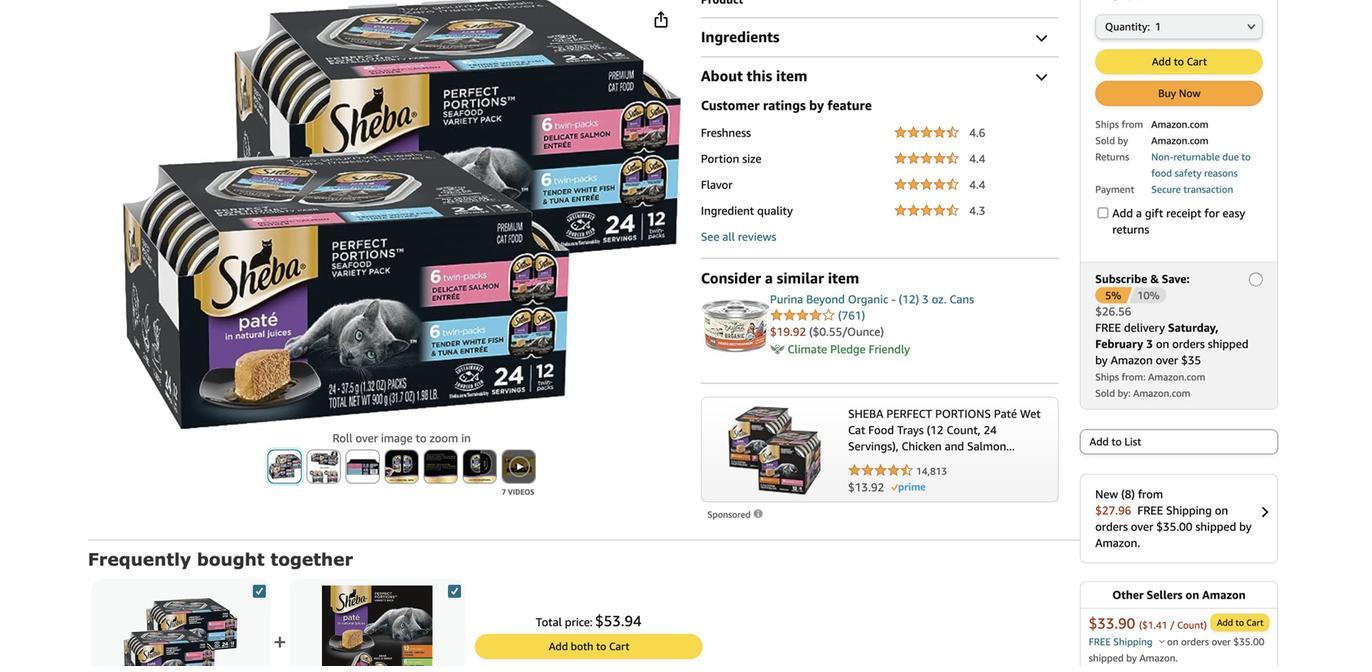 Task type: describe. For each thing, give the bounding box(es) containing it.
$35.00 inside "on orders over $35.00 shipped by amazon."
[[1234, 637, 1265, 648]]

over inside free shipping on orders over $35.00 shipped by amazon.
[[1131, 520, 1153, 534]]

about this item button
[[701, 66, 1059, 86]]

sheba perfect portions cuts in gravy adult wet cat food tray, delicate salmon and tender whitefish &amp; tuna entrée, twin-pack - 12 count (pack of 2) image
[[122, 0, 682, 430]]

shipped inside "on orders over $35.00 shipped by amazon."
[[1089, 653, 1124, 664]]

radio inactive image
[[1249, 273, 1263, 287]]

$35
[[1181, 354, 1201, 367]]

easy
[[1223, 206, 1245, 220]]

($1.41
[[1139, 620, 1168, 631]]

ships for ships from: amazon.com sold by: amazon.com
[[1095, 371, 1119, 383]]

both
[[571, 641, 593, 653]]

add up the buy
[[1152, 55, 1171, 68]]

transaction
[[1184, 184, 1233, 195]]

secure transaction
[[1151, 184, 1233, 195]]

price:
[[565, 616, 593, 629]]

returnable
[[1174, 151, 1220, 162]]

safety
[[1175, 167, 1202, 179]]

quantity:
[[1105, 20, 1150, 33]]

amazon. inside free shipping on orders over $35.00 shipped by amazon.
[[1095, 537, 1140, 550]]

purina beyond organic - (12) 3 oz. cans link
[[770, 293, 974, 306]]

to right count)
[[1236, 618, 1244, 628]]

freshness
[[701, 126, 751, 139]]

item inside dropdown button
[[776, 67, 808, 85]]

amazon.com inside amazon.com returns
[[1151, 135, 1209, 146]]

new (8) from $27.96
[[1095, 488, 1163, 517]]

7
[[502, 488, 506, 497]]

ratings
[[763, 98, 806, 113]]

to up buy now
[[1174, 55, 1184, 68]]

size
[[742, 152, 762, 165]]

non-returnable due to food safety reasons button
[[1151, 149, 1251, 179]]

1
[[1155, 20, 1161, 33]]

4.4 for flavor
[[969, 178, 986, 192]]

climate
[[788, 343, 827, 356]]

consider a similar item
[[701, 270, 859, 287]]

to right both
[[596, 641, 606, 653]]

ships from: amazon.com sold by: amazon.com
[[1095, 371, 1206, 399]]

free shipping
[[1089, 637, 1155, 648]]

friendly
[[869, 343, 910, 356]]

add a gift receipt for easy returns
[[1112, 206, 1245, 236]]

&
[[1150, 272, 1159, 286]]

see
[[701, 230, 720, 244]]

purina
[[770, 293, 803, 306]]

sellers
[[1147, 589, 1183, 602]]

climate pledge friendly image
[[770, 342, 785, 357]]

save:
[[1162, 272, 1190, 286]]

sold for ships from amazon.com sold by
[[1095, 135, 1115, 146]]

$35.00 inside free shipping on orders over $35.00 shipped by amazon.
[[1156, 520, 1193, 534]]

amazon.com returns
[[1095, 135, 1209, 162]]

free for free shipping on orders over $35.00 shipped by amazon.
[[1138, 504, 1163, 517]]

amazon.com down from:
[[1133, 388, 1191, 399]]

by inside free shipping on orders over $35.00 shipped by amazon.
[[1239, 520, 1252, 534]]

receipt
[[1166, 206, 1202, 220]]

10%
[[1137, 289, 1160, 302]]

over inside on orders shipped by amazon over $35
[[1156, 354, 1178, 367]]

shipping for free shipping
[[1114, 637, 1153, 648]]

from inside new (8) from $27.96
[[1138, 488, 1163, 501]]

5%
[[1105, 289, 1121, 302]]

add to list
[[1090, 436, 1141, 448]]

to inside option
[[1112, 436, 1122, 448]]

add inside add a gift receipt for easy returns
[[1112, 206, 1133, 220]]

on inside on orders shipped by amazon over $35
[[1156, 337, 1169, 351]]

in
[[461, 432, 471, 445]]

quantity: 1
[[1105, 20, 1161, 33]]

by:
[[1118, 388, 1131, 399]]

Add to List radio
[[1080, 430, 1278, 455]]

$33.90 ($1.41 /  count)
[[1089, 615, 1207, 633]]

over inside "on orders over $35.00 shipped by amazon."
[[1212, 637, 1231, 648]]

total price: $53.94
[[536, 613, 642, 630]]

from:
[[1122, 371, 1146, 383]]

other sellers on amazon
[[1112, 589, 1246, 602]]

amazon.com inside ships from amazon.com sold by
[[1151, 119, 1209, 130]]

together
[[270, 549, 353, 570]]

customer
[[701, 98, 760, 113]]

returns
[[1112, 223, 1149, 236]]

free for free shipping
[[1089, 637, 1111, 648]]

returns
[[1095, 151, 1129, 162]]

1 horizontal spatial amazon
[[1202, 589, 1246, 602]]

0 horizontal spatial cart
[[609, 641, 629, 653]]

-
[[891, 293, 896, 306]]

food
[[1151, 167, 1172, 179]]

free shipping button
[[1089, 637, 1165, 648]]

all
[[722, 230, 735, 244]]

add to list link
[[1081, 430, 1278, 454]]

consider
[[701, 270, 761, 287]]

non-returnable due to food safety reasons payment
[[1095, 151, 1251, 195]]

on orders over $35.00 shipped by amazon.
[[1089, 637, 1265, 664]]

Add a gift receipt for easy returns checkbox
[[1098, 208, 1108, 218]]

now
[[1179, 87, 1201, 99]]

ingredients
[[701, 28, 780, 46]]

on orders shipped by amazon over $35
[[1095, 337, 1249, 367]]

4.6
[[969, 126, 986, 139]]

ships for ships from amazon.com sold by
[[1095, 119, 1119, 130]]

2 checkbox image from the left
[[448, 585, 461, 598]]

from inside ships from amazon.com sold by
[[1122, 119, 1143, 130]]

by inside ships from amazon.com sold by
[[1118, 135, 1128, 146]]

(8)
[[1121, 488, 1135, 501]]

flavor
[[701, 178, 733, 192]]

shipping for free shipping on orders over $35.00 shipped by amazon.
[[1166, 504, 1212, 517]]

4.3
[[969, 204, 986, 218]]

saturday,
[[1168, 321, 1219, 334]]

1 horizontal spatial item
[[828, 270, 859, 287]]

pledge
[[830, 343, 866, 356]]

orders inside free shipping on orders over $35.00 shipped by amazon.
[[1095, 520, 1128, 534]]

$53.94
[[595, 613, 642, 630]]

subscribe
[[1095, 272, 1147, 286]]

sheba perfect portions cuts in gravy adult wet cat food tray, delicate salmon and tender whitefish & tuna entrée, twin-pack - image
[[124, 586, 238, 667]]

section expand image for ingredients
[[1036, 30, 1047, 42]]

1 horizontal spatial add to cart
[[1217, 618, 1264, 628]]

about
[[701, 67, 743, 85]]

$27.96
[[1095, 504, 1132, 517]]

frequently
[[88, 549, 191, 570]]

buy
[[1158, 87, 1176, 99]]

zoom
[[430, 432, 458, 445]]

reasons
[[1204, 167, 1238, 179]]

frequently bought together
[[88, 549, 353, 570]]

buy now
[[1158, 87, 1201, 99]]



Task type: locate. For each thing, give the bounding box(es) containing it.
ships inside ships from: amazon.com sold by: amazon.com
[[1095, 371, 1119, 383]]

sheba perfect portions paté adult wet cat food trays (24 count, 48 servings), savory chicken, roasted turkey, and tender beef image
[[321, 586, 434, 667]]

sold left by:
[[1095, 388, 1115, 399]]

orders for ($1.41 /  count)
[[1181, 637, 1209, 648]]

0 vertical spatial shipping
[[1166, 504, 1212, 517]]

shipping
[[1166, 504, 1212, 517], [1114, 637, 1153, 648]]

add to cart up buy now
[[1152, 55, 1207, 68]]

on inside "on orders over $35.00 shipped by amazon."
[[1167, 637, 1179, 648]]

amazon.com up the returnable
[[1151, 135, 1209, 146]]

add left the list
[[1090, 436, 1109, 448]]

$26.56
[[1095, 305, 1132, 318]]

non-
[[1151, 151, 1174, 162]]

0 horizontal spatial $35.00
[[1156, 520, 1193, 534]]

ships
[[1095, 119, 1119, 130], [1095, 371, 1119, 383]]

shipping down $33.90 ($1.41 /  count)
[[1114, 637, 1153, 648]]

organic
[[848, 293, 888, 306]]

2 vertical spatial orders
[[1181, 637, 1209, 648]]

amazon inside on orders shipped by amazon over $35
[[1111, 354, 1153, 367]]

1 vertical spatial amazon
[[1202, 589, 1246, 602]]

shipped up other sellers on amazon
[[1196, 520, 1236, 534]]

amazon. down "$27.96"
[[1095, 537, 1140, 550]]

1 vertical spatial from
[[1138, 488, 1163, 501]]

shipping inside free shipping on orders over $35.00 shipped by amazon.
[[1166, 504, 1212, 517]]

1 vertical spatial orders
[[1095, 520, 1128, 534]]

to inside 'non-returnable due to food safety reasons payment'
[[1242, 151, 1251, 162]]

add to cart submit up buy now
[[1096, 50, 1262, 73]]

1 checkbox image from the left
[[253, 585, 266, 598]]

1 horizontal spatial checkbox image
[[448, 585, 461, 598]]

1 ships from the top
[[1095, 119, 1119, 130]]

Buy Now submit
[[1096, 82, 1262, 105]]

beyond
[[806, 293, 845, 306]]

0 horizontal spatial a
[[765, 270, 773, 287]]

ships from amazon.com sold by
[[1095, 119, 1209, 146]]

orders inside "on orders over $35.00 shipped by amazon."
[[1181, 637, 1209, 648]]

1 vertical spatial sold
[[1095, 388, 1115, 399]]

1 vertical spatial shipped
[[1196, 520, 1236, 534]]

$19.92
[[770, 325, 806, 339]]

0 vertical spatial add to cart
[[1152, 55, 1207, 68]]

amazon.com down $35
[[1148, 371, 1206, 383]]

0 vertical spatial item
[[776, 67, 808, 85]]

$35.00
[[1156, 520, 1193, 534], [1234, 637, 1265, 648]]

orders down count)
[[1181, 637, 1209, 648]]

1 section expand image from the top
[[1036, 30, 1047, 42]]

count)
[[1177, 620, 1207, 631]]

free right "$27.96"
[[1138, 504, 1163, 517]]

shipped inside on orders shipped by amazon over $35
[[1208, 337, 1249, 351]]

sponsored
[[708, 510, 753, 520]]

amazon. inside "on orders over $35.00 shipped by amazon."
[[1140, 653, 1178, 664]]

1 vertical spatial 4.4
[[969, 178, 986, 192]]

section expand image inside about this item dropdown button
[[1036, 69, 1047, 81]]

to left the list
[[1112, 436, 1122, 448]]

sold inside ships from: amazon.com sold by: amazon.com
[[1095, 388, 1115, 399]]

roll
[[333, 432, 353, 445]]

sponsored link
[[708, 507, 764, 523]]

leave feedback on sponsored ad element
[[708, 510, 764, 520]]

a for add
[[1136, 206, 1142, 220]]

0 horizontal spatial checkbox image
[[253, 585, 266, 598]]

0 vertical spatial a
[[1136, 206, 1142, 220]]

ships up returns
[[1095, 119, 1119, 130]]

None submit
[[268, 451, 301, 483], [307, 451, 340, 483], [346, 451, 379, 483], [385, 451, 418, 483], [425, 451, 457, 483], [464, 451, 496, 483], [503, 451, 535, 483], [268, 451, 301, 483], [307, 451, 340, 483], [346, 451, 379, 483], [385, 451, 418, 483], [425, 451, 457, 483], [464, 451, 496, 483], [503, 451, 535, 483]]

to right "due"
[[1242, 151, 1251, 162]]

purina beyond organic - (12) 3 oz. cans
[[770, 293, 974, 306]]

add inside add to list link
[[1090, 436, 1109, 448]]

amazon.com down buy now submit
[[1151, 119, 1209, 130]]

over down new (8) from $27.96
[[1131, 520, 1153, 534]]

1 vertical spatial item
[[828, 270, 859, 287]]

0 vertical spatial sold
[[1095, 135, 1115, 146]]

secure transaction button
[[1151, 182, 1233, 195]]

image
[[381, 432, 413, 445]]

ships inside ships from amazon.com sold by
[[1095, 119, 1119, 130]]

(12)
[[899, 293, 919, 306]]

2 section expand image from the top
[[1036, 69, 1047, 81]]

shipping right new (8) from $27.96
[[1166, 504, 1212, 517]]

free down '$33.90'
[[1089, 637, 1111, 648]]

orders down "$27.96"
[[1095, 520, 1128, 534]]

orders for $26.56
[[1172, 337, 1205, 351]]

0 vertical spatial amazon
[[1111, 354, 1153, 367]]

sold for ships from: amazon.com sold by: amazon.com
[[1095, 388, 1115, 399]]

over right roll
[[356, 432, 378, 445]]

list
[[1125, 436, 1141, 448]]

secure
[[1151, 184, 1181, 195]]

0 horizontal spatial add to cart
[[1152, 55, 1207, 68]]

add up returns
[[1112, 206, 1133, 220]]

0 horizontal spatial shipping
[[1114, 637, 1153, 648]]

on right popover icon
[[1167, 637, 1179, 648]]

cart right count)
[[1247, 618, 1264, 628]]

1 sold from the top
[[1095, 135, 1115, 146]]

amazon. down popover icon
[[1140, 653, 1178, 664]]

add left both
[[549, 641, 568, 653]]

/
[[1170, 620, 1175, 631]]

ingredient quality
[[701, 204, 793, 218]]

1 vertical spatial cart
[[1247, 618, 1264, 628]]

0 vertical spatial 3
[[922, 293, 929, 306]]

item up beyond
[[828, 270, 859, 287]]

1 4.4 from the top
[[969, 152, 986, 165]]

2 horizontal spatial cart
[[1247, 618, 1264, 628]]

by inside "on orders over $35.00 shipped by amazon."
[[1126, 653, 1137, 664]]

reviews
[[738, 230, 777, 244]]

oz.
[[932, 293, 947, 306]]

3 inside the saturday, february 3
[[1146, 337, 1153, 351]]

sold up returns
[[1095, 135, 1115, 146]]

($0.55/ounce)
[[809, 325, 884, 339]]

a up purina
[[765, 270, 773, 287]]

a
[[1136, 206, 1142, 220], [765, 270, 773, 287]]

2 vertical spatial shipped
[[1089, 653, 1124, 664]]

1 vertical spatial shipping
[[1114, 637, 1153, 648]]

for
[[1205, 206, 1220, 220]]

4.4 up 4.3
[[969, 178, 986, 192]]

add to cart submit right count)
[[1211, 615, 1269, 631]]

0 vertical spatial free
[[1138, 504, 1163, 517]]

shipped down free shipping
[[1089, 653, 1124, 664]]

orders
[[1172, 337, 1205, 351], [1095, 520, 1128, 534], [1181, 637, 1209, 648]]

ingredients button
[[701, 27, 1059, 47]]

0 vertical spatial add to cart submit
[[1096, 50, 1262, 73]]

total
[[536, 616, 562, 629]]

1 horizontal spatial free
[[1138, 504, 1163, 517]]

from up amazon.com returns
[[1122, 119, 1143, 130]]

0 vertical spatial amazon.
[[1095, 537, 1140, 550]]

2 4.4 from the top
[[969, 178, 986, 192]]

payment
[[1095, 184, 1134, 195]]

over left $35
[[1156, 354, 1178, 367]]

item up 'customer ratings by feature'
[[776, 67, 808, 85]]

0 vertical spatial cart
[[1187, 55, 1207, 68]]

cart up the now
[[1187, 55, 1207, 68]]

amazon up from:
[[1111, 354, 1153, 367]]

shipped down saturday,
[[1208, 337, 1249, 351]]

a left gift
[[1136, 206, 1142, 220]]

3
[[922, 293, 929, 306], [1146, 337, 1153, 351]]

videos
[[508, 488, 534, 497]]

portion size
[[701, 152, 762, 165]]

free inside free shipping on orders over $35.00 shipped by amazon.
[[1138, 504, 1163, 517]]

on down add to list link
[[1215, 504, 1228, 517]]

to left zoom
[[416, 432, 427, 445]]

orders inside on orders shipped by amazon over $35
[[1172, 337, 1205, 351]]

1 horizontal spatial cart
[[1187, 55, 1207, 68]]

1 vertical spatial ships
[[1095, 371, 1119, 383]]

over right popover icon
[[1212, 637, 1231, 648]]

1 vertical spatial amazon.
[[1140, 653, 1178, 664]]

subscribe & save:
[[1095, 272, 1190, 286]]

0 vertical spatial shipped
[[1208, 337, 1249, 351]]

similar
[[777, 270, 824, 287]]

saturday, february 3
[[1095, 321, 1219, 351]]

(761)
[[838, 309, 865, 322]]

4.4 for portion size
[[969, 152, 986, 165]]

over
[[1156, 354, 1178, 367], [356, 432, 378, 445], [1131, 520, 1153, 534], [1212, 637, 1231, 648]]

0 vertical spatial 4.4
[[969, 152, 986, 165]]

add
[[1152, 55, 1171, 68], [1112, 206, 1133, 220], [1090, 436, 1109, 448], [1217, 618, 1233, 628], [549, 641, 568, 653]]

1 vertical spatial free
[[1089, 637, 1111, 648]]

0 vertical spatial ships
[[1095, 119, 1119, 130]]

1 horizontal spatial 3
[[1146, 337, 1153, 351]]

section expand image
[[1036, 30, 1047, 42], [1036, 69, 1047, 81]]

1 horizontal spatial shipping
[[1166, 504, 1212, 517]]

ingredient
[[701, 204, 754, 218]]

(761) link
[[838, 309, 865, 322]]

a for consider
[[765, 270, 773, 287]]

0 vertical spatial from
[[1122, 119, 1143, 130]]

+
[[273, 629, 287, 656]]

see all reviews
[[701, 230, 777, 244]]

3 right february
[[1146, 337, 1153, 351]]

on down saturday,
[[1156, 337, 1169, 351]]

0 vertical spatial section expand image
[[1036, 30, 1047, 42]]

on right sellers
[[1186, 589, 1199, 602]]

0 horizontal spatial 3
[[922, 293, 929, 306]]

3 left oz.
[[922, 293, 929, 306]]

amazon up count)
[[1202, 589, 1246, 602]]

1 vertical spatial $35.00
[[1234, 637, 1265, 648]]

0 horizontal spatial item
[[776, 67, 808, 85]]

sold
[[1095, 135, 1115, 146], [1095, 388, 1115, 399]]

$33.90
[[1089, 615, 1135, 633]]

from
[[1122, 119, 1143, 130], [1138, 488, 1163, 501]]

add right count)
[[1217, 618, 1233, 628]]

1 horizontal spatial a
[[1136, 206, 1142, 220]]

1 vertical spatial a
[[765, 270, 773, 287]]

gift
[[1145, 206, 1163, 220]]

amazon
[[1111, 354, 1153, 367], [1202, 589, 1246, 602]]

due
[[1222, 151, 1239, 162]]

2 vertical spatial cart
[[609, 641, 629, 653]]

dropdown image
[[1247, 23, 1256, 30]]

add both to cart
[[549, 641, 629, 653]]

0 vertical spatial orders
[[1172, 337, 1205, 351]]

0 horizontal spatial amazon
[[1111, 354, 1153, 367]]

orders up $35
[[1172, 337, 1205, 351]]

on inside free shipping on orders over $35.00 shipped by amazon.
[[1215, 504, 1228, 517]]

2 sold from the top
[[1095, 388, 1115, 399]]

4.4 down 4.6
[[969, 152, 986, 165]]

bought
[[197, 549, 265, 570]]

quality
[[757, 204, 793, 218]]

0 vertical spatial $35.00
[[1156, 520, 1193, 534]]

february
[[1095, 337, 1143, 351]]

section expand image for about this item
[[1036, 69, 1047, 81]]

portion
[[701, 152, 739, 165]]

cart down $53.94
[[609, 641, 629, 653]]

1 vertical spatial 3
[[1146, 337, 1153, 351]]

ships up by:
[[1095, 371, 1119, 383]]

0 horizontal spatial free
[[1089, 637, 1111, 648]]

customer ratings by feature
[[701, 98, 872, 113]]

roll over image to zoom in
[[333, 432, 471, 445]]

popover image
[[1159, 640, 1165, 644]]

1 vertical spatial add to cart
[[1217, 618, 1264, 628]]

about this item
[[701, 67, 808, 85]]

free shipping on orders over $35.00 shipped by amazon.
[[1095, 504, 1252, 550]]

add to cart right count)
[[1217, 618, 1264, 628]]

2 ships from the top
[[1095, 371, 1119, 383]]

item
[[776, 67, 808, 85], [828, 270, 859, 287]]

to
[[1174, 55, 1184, 68], [1242, 151, 1251, 162], [416, 432, 427, 445], [1112, 436, 1122, 448], [1236, 618, 1244, 628], [596, 641, 606, 653]]

checkbox image
[[253, 585, 266, 598], [448, 585, 461, 598]]

by inside on orders shipped by amazon over $35
[[1095, 354, 1108, 367]]

amazon.com
[[1151, 119, 1209, 130], [1151, 135, 1209, 146], [1148, 371, 1206, 383], [1133, 388, 1191, 399]]

1 horizontal spatial $35.00
[[1234, 637, 1265, 648]]

1 vertical spatial add to cart submit
[[1211, 615, 1269, 631]]

from right (8)
[[1138, 488, 1163, 501]]

section expand image inside ingredients dropdown button
[[1036, 30, 1047, 42]]

Add to Cart submit
[[1096, 50, 1262, 73], [1211, 615, 1269, 631]]

a inside add a gift receipt for easy returns
[[1136, 206, 1142, 220]]

sold inside ships from amazon.com sold by
[[1095, 135, 1115, 146]]

1 vertical spatial section expand image
[[1036, 69, 1047, 81]]

Add both to Cart submit
[[476, 636, 702, 659]]

shipped inside free shipping on orders over $35.00 shipped by amazon.
[[1196, 520, 1236, 534]]

7 videos
[[502, 488, 534, 497]]



Task type: vqa. For each thing, say whether or not it's contained in the screenshot.
the Home to the top
no



